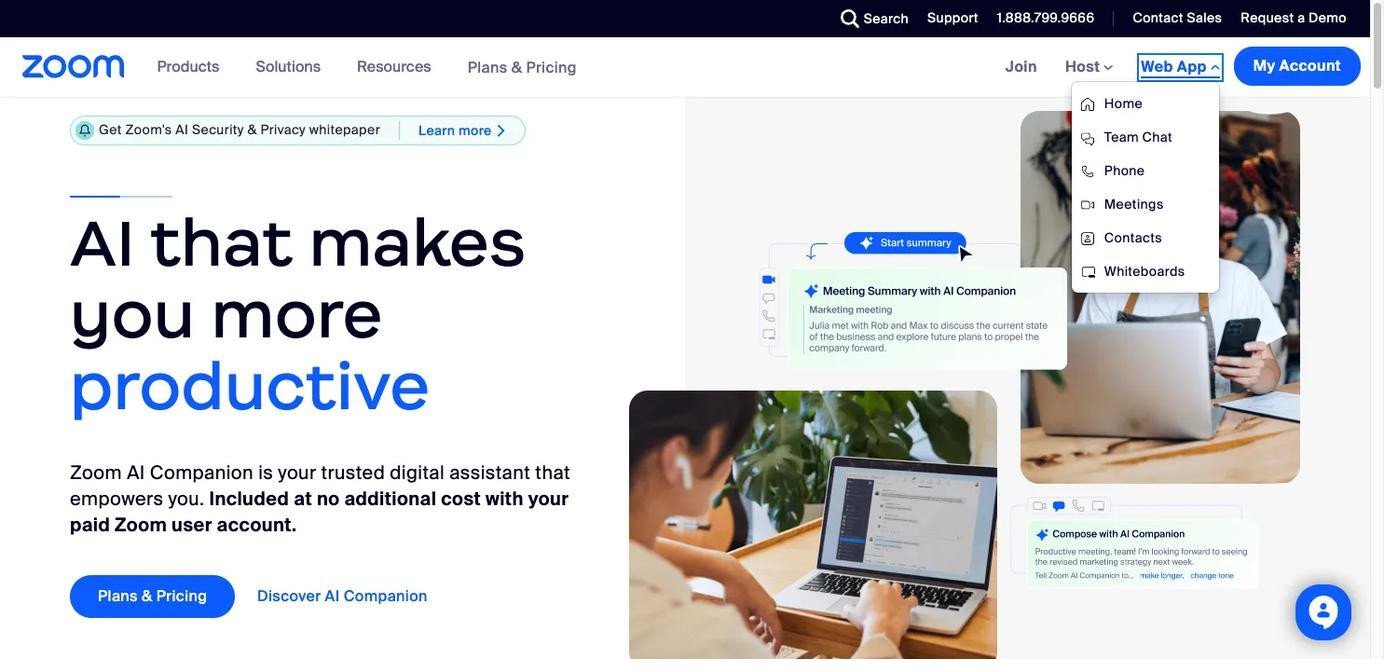 Task type: describe. For each thing, give the bounding box(es) containing it.
zoom inside "included at no additional cost with your paid zoom user account."
[[115, 513, 167, 537]]

empowers
[[70, 487, 163, 511]]

ai inside zoom ai companion is your trusted digital assistant that empowers you.
[[127, 461, 145, 485]]

0 horizontal spatial &
[[142, 587, 153, 606]]

support
[[928, 9, 979, 26]]

my account
[[1254, 56, 1342, 76]]

app
[[1178, 57, 1207, 76]]

products button
[[157, 37, 228, 97]]

trusted
[[321, 461, 385, 485]]

discover ai companion
[[257, 587, 428, 606]]

1 horizontal spatial &
[[248, 121, 257, 138]]

zoom's
[[125, 121, 172, 138]]

0 horizontal spatial pricing
[[157, 587, 207, 606]]

1 vertical spatial plans & pricing
[[98, 587, 207, 606]]

meetings
[[1105, 196, 1164, 213]]

web
[[1142, 57, 1174, 76]]

team
[[1105, 129, 1139, 145]]

get zoom's ai security & privacy whitepaper
[[99, 121, 380, 138]]

1 vertical spatial plans
[[98, 587, 138, 606]]

chat
[[1143, 129, 1173, 145]]

plans & pricing inside product information navigation
[[468, 57, 577, 77]]

zoom inside zoom ai companion is your trusted digital assistant that empowers you.
[[70, 461, 122, 485]]

contact
[[1133, 9, 1184, 26]]

sales
[[1187, 9, 1223, 26]]

phone
[[1105, 162, 1145, 179]]

home
[[1105, 95, 1143, 112]]

account
[[1280, 56, 1342, 76]]

productive
[[70, 346, 430, 427]]

team chat
[[1105, 129, 1173, 145]]

whiteboards
[[1105, 263, 1186, 280]]

request
[[1241, 9, 1295, 26]]

web app button
[[1142, 57, 1220, 78]]

search button
[[827, 0, 914, 37]]

resources
[[357, 57, 431, 76]]

security
[[192, 121, 244, 138]]

web app
[[1142, 57, 1207, 76]]

zoom logo image
[[22, 55, 125, 78]]

host button
[[1066, 57, 1114, 76]]

get
[[99, 121, 122, 138]]

digital
[[390, 461, 445, 485]]

my
[[1254, 56, 1276, 76]]

contacts
[[1105, 229, 1163, 246]]

more inside ai that makes you more
[[211, 274, 383, 355]]

that inside zoom ai companion is your trusted digital assistant that empowers you.
[[535, 461, 571, 485]]

whiteboards link
[[1072, 255, 1220, 288]]

meetings navigation
[[992, 37, 1371, 294]]

solutions button
[[256, 37, 329, 97]]

whitepaper
[[309, 121, 380, 138]]



Task type: locate. For each thing, give the bounding box(es) containing it.
product information navigation
[[143, 37, 591, 98]]

1 horizontal spatial more
[[459, 122, 492, 139]]

phone link
[[1072, 154, 1220, 187]]

is
[[258, 461, 273, 485]]

ai that makes you more
[[70, 202, 526, 355]]

companion
[[150, 461, 254, 485], [344, 587, 428, 606]]

your inside zoom ai companion is your trusted digital assistant that empowers you.
[[278, 461, 316, 485]]

plans & pricing down 'user'
[[98, 587, 207, 606]]

join
[[1006, 57, 1038, 76]]

privacy
[[261, 121, 306, 138]]

your right with
[[528, 487, 569, 511]]

host
[[1066, 57, 1104, 76]]

0 vertical spatial more
[[459, 122, 492, 139]]

account.
[[217, 513, 297, 537]]

1 horizontal spatial plans
[[468, 57, 508, 77]]

zoom interface icon image
[[699, 232, 1068, 381], [1011, 496, 1259, 589]]

search
[[864, 10, 909, 27]]

your inside "included at no additional cost with your paid zoom user account."
[[528, 487, 569, 511]]

a
[[1298, 9, 1306, 26]]

0 horizontal spatial plans & pricing
[[98, 587, 207, 606]]

your up at
[[278, 461, 316, 485]]

home link
[[1072, 87, 1220, 120]]

2 horizontal spatial &
[[512, 57, 522, 77]]

0 vertical spatial that
[[150, 202, 293, 283]]

0 vertical spatial zoom interface icon image
[[699, 232, 1068, 381]]

0 horizontal spatial companion
[[150, 461, 254, 485]]

that inside ai that makes you more
[[150, 202, 293, 283]]

join link
[[992, 37, 1052, 97]]

0 horizontal spatial your
[[278, 461, 316, 485]]

companion inside zoom ai companion is your trusted digital assistant that empowers you.
[[150, 461, 254, 485]]

support link
[[914, 0, 984, 37], [928, 9, 979, 26]]

contact sales
[[1133, 9, 1223, 26]]

pricing inside product information navigation
[[526, 57, 577, 77]]

0 vertical spatial plans & pricing
[[468, 57, 577, 77]]

companion for zoom
[[150, 461, 254, 485]]

products
[[157, 57, 220, 76]]

1 horizontal spatial companion
[[344, 587, 428, 606]]

my account link
[[1234, 47, 1361, 86]]

plans & pricing up the right image
[[468, 57, 577, 77]]

additional
[[345, 487, 437, 511]]

no
[[317, 487, 340, 511]]

right image
[[492, 123, 511, 138]]

1 horizontal spatial your
[[528, 487, 569, 511]]

plans
[[468, 57, 508, 77], [98, 587, 138, 606]]

resources button
[[357, 37, 440, 97]]

plans & pricing link
[[468, 57, 577, 77], [468, 57, 577, 77], [70, 576, 235, 619]]

included
[[209, 487, 289, 511]]

cost
[[441, 487, 481, 511]]

learn
[[419, 122, 455, 139]]

2 vertical spatial &
[[142, 587, 153, 606]]

ai inside ai that makes you more
[[70, 202, 135, 283]]

meetings link
[[1072, 187, 1220, 221]]

zoom down the empowers
[[115, 513, 167, 537]]

paid
[[70, 513, 110, 537]]

0 vertical spatial companion
[[150, 461, 254, 485]]

that
[[150, 202, 293, 283], [535, 461, 571, 485]]

you
[[70, 274, 195, 355]]

1 horizontal spatial pricing
[[526, 57, 577, 77]]

team chat link
[[1072, 120, 1220, 154]]

0 vertical spatial plans
[[468, 57, 508, 77]]

discover
[[257, 587, 321, 606]]

1 vertical spatial that
[[535, 461, 571, 485]]

zoom
[[70, 461, 122, 485], [115, 513, 167, 537]]

1 vertical spatial companion
[[344, 587, 428, 606]]

1 vertical spatial pricing
[[157, 587, 207, 606]]

banner
[[0, 37, 1371, 294]]

at
[[294, 487, 312, 511]]

pricing
[[526, 57, 577, 77], [157, 587, 207, 606]]

contacts link
[[1072, 221, 1220, 255]]

demo
[[1309, 9, 1347, 26]]

assistant
[[450, 461, 531, 485]]

1.888.799.9666
[[998, 9, 1095, 26]]

user
[[172, 513, 212, 537]]

more
[[459, 122, 492, 139], [211, 274, 383, 355]]

request a demo link
[[1227, 0, 1371, 37], [1241, 9, 1347, 26]]

companion for discover
[[344, 587, 428, 606]]

you.
[[168, 487, 205, 511]]

0 vertical spatial &
[[512, 57, 522, 77]]

1 vertical spatial more
[[211, 274, 383, 355]]

1.888.799.9666 button
[[984, 0, 1100, 37], [998, 9, 1095, 26]]

1 vertical spatial your
[[528, 487, 569, 511]]

plans up the right image
[[468, 57, 508, 77]]

1 vertical spatial &
[[248, 121, 257, 138]]

& inside product information navigation
[[512, 57, 522, 77]]

ai
[[176, 121, 189, 138], [70, 202, 135, 283], [127, 461, 145, 485], [325, 587, 340, 606]]

0 vertical spatial zoom
[[70, 461, 122, 485]]

with
[[486, 487, 524, 511]]

included at no additional cost with your paid zoom user account.
[[70, 487, 569, 537]]

1 vertical spatial zoom interface icon image
[[1011, 496, 1259, 589]]

zoom up the empowers
[[70, 461, 122, 485]]

request a demo
[[1241, 9, 1347, 26]]

your
[[278, 461, 316, 485], [528, 487, 569, 511]]

0 vertical spatial your
[[278, 461, 316, 485]]

plans & pricing
[[468, 57, 577, 77], [98, 587, 207, 606]]

learn more
[[419, 122, 492, 139]]

0 horizontal spatial that
[[150, 202, 293, 283]]

0 vertical spatial pricing
[[526, 57, 577, 77]]

1 horizontal spatial that
[[535, 461, 571, 485]]

zoom ai companion is your trusted digital assistant that empowers you.
[[70, 461, 571, 511]]

contact sales link
[[1119, 0, 1227, 37], [1133, 9, 1223, 26]]

1 vertical spatial zoom
[[115, 513, 167, 537]]

&
[[512, 57, 522, 77], [248, 121, 257, 138], [142, 587, 153, 606]]

discover ai companion link
[[257, 576, 456, 619]]

plans inside product information navigation
[[468, 57, 508, 77]]

makes
[[309, 202, 526, 283]]

plans down paid
[[98, 587, 138, 606]]

0 horizontal spatial plans
[[98, 587, 138, 606]]

0 horizontal spatial more
[[211, 274, 383, 355]]

1 horizontal spatial plans & pricing
[[468, 57, 577, 77]]

banner containing my account
[[0, 37, 1371, 294]]

solutions
[[256, 57, 321, 76]]



Task type: vqa. For each thing, say whether or not it's contained in the screenshot.
more to the bottom
yes



